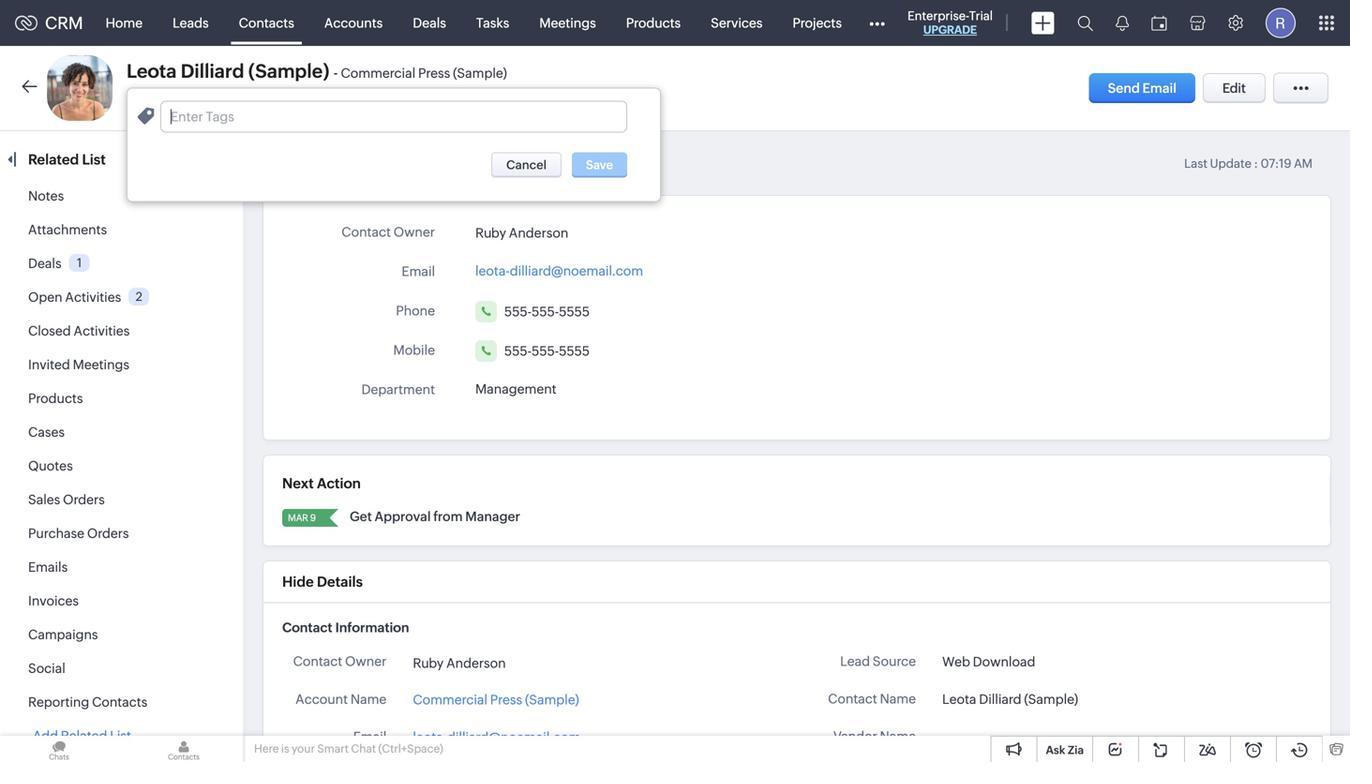 Task type: locate. For each thing, give the bounding box(es) containing it.
name for vendor name
[[880, 729, 916, 744]]

invoices
[[28, 594, 79, 609]]

0 vertical spatial leota
[[127, 60, 177, 82]]

create menu image
[[1032, 12, 1055, 34]]

0 vertical spatial press
[[418, 66, 450, 81]]

commercial
[[341, 66, 416, 81], [413, 692, 488, 708]]

(sample) inside "leota dilliard (sample) - commercial press (sample)"
[[453, 66, 507, 81]]

purchase
[[28, 526, 84, 541]]

ruby up commercial press (sample)
[[413, 656, 444, 671]]

0 horizontal spatial leota
[[127, 60, 177, 82]]

contact owner up phone
[[342, 225, 435, 240]]

1 horizontal spatial dilliard
[[979, 692, 1022, 707]]

orders for purchase orders
[[87, 526, 129, 541]]

related up notes
[[28, 151, 79, 168]]

anderson down cancel 'button'
[[509, 225, 569, 240]]

1 horizontal spatial press
[[490, 692, 523, 708]]

0 vertical spatial anderson
[[509, 225, 569, 240]]

activities
[[65, 290, 121, 305], [74, 324, 130, 339]]

products link left 'services'
[[611, 0, 696, 45]]

1 horizontal spatial leota
[[943, 692, 977, 707]]

commercial press (sample) link
[[341, 65, 507, 81], [413, 690, 579, 710]]

list down reporting contacts
[[110, 729, 131, 744]]

update
[[1210, 157, 1252, 171]]

1 horizontal spatial owner
[[394, 225, 435, 240]]

0 horizontal spatial products link
[[28, 391, 83, 406]]

activities up closed activities
[[65, 290, 121, 305]]

source
[[873, 654, 916, 669]]

0 vertical spatial leota-
[[476, 264, 510, 279]]

deals link left tasks
[[398, 0, 461, 45]]

1 horizontal spatial anderson
[[509, 225, 569, 240]]

accounts
[[324, 15, 383, 30]]

2 555-555-5555 from the top
[[504, 344, 590, 359]]

deals up 'open'
[[28, 256, 62, 271]]

commercial up (ctrl+space)
[[413, 692, 488, 708]]

1 vertical spatial orders
[[87, 526, 129, 541]]

1 5555 from the top
[[559, 304, 590, 319]]

invoices link
[[28, 594, 79, 609]]

get approval from manager link
[[350, 509, 521, 524]]

email up phone
[[402, 264, 435, 279]]

email for topmost leota-dilliard@noemail.com link
[[402, 264, 435, 279]]

email inside button
[[1143, 81, 1177, 96]]

invited meetings link
[[28, 357, 129, 372]]

1 horizontal spatial products
[[626, 15, 681, 30]]

1 horizontal spatial products link
[[611, 0, 696, 45]]

0 vertical spatial products link
[[611, 0, 696, 45]]

1 horizontal spatial email
[[402, 264, 435, 279]]

ruby anderson
[[476, 225, 569, 240], [413, 656, 506, 671]]

dilliard down download
[[979, 692, 1022, 707]]

0 horizontal spatial press
[[418, 66, 450, 81]]

commercial right "-"
[[341, 66, 416, 81]]

1 horizontal spatial list
[[110, 729, 131, 744]]

leota down home
[[127, 60, 177, 82]]

1 horizontal spatial deals link
[[398, 0, 461, 45]]

list
[[82, 151, 106, 168], [110, 729, 131, 744]]

meetings
[[540, 15, 596, 30], [73, 357, 129, 372]]

owner up phone
[[394, 225, 435, 240]]

email right send
[[1143, 81, 1177, 96]]

press inside "leota dilliard (sample) - commercial press (sample)"
[[418, 66, 450, 81]]

:
[[1254, 157, 1259, 171]]

products down invited
[[28, 391, 83, 406]]

trial
[[969, 9, 993, 23]]

leota-dilliard@noemail.com link
[[476, 258, 644, 279], [413, 728, 581, 747]]

chats image
[[0, 736, 118, 763]]

dilliard down leads
[[181, 60, 244, 82]]

1
[[77, 256, 82, 270]]

0 vertical spatial dilliard
[[181, 60, 244, 82]]

purchase orders link
[[28, 526, 129, 541]]

1 horizontal spatial ruby
[[476, 225, 506, 240]]

0 horizontal spatial email
[[353, 730, 387, 745]]

social link
[[28, 661, 65, 676]]

quotes link
[[28, 459, 73, 474]]

orders up purchase orders
[[63, 492, 105, 507]]

dilliard for leota dilliard (sample) - commercial press (sample)
[[181, 60, 244, 82]]

account
[[296, 692, 348, 707]]

owner down information
[[345, 654, 387, 669]]

1 vertical spatial meetings
[[73, 357, 129, 372]]

name for account name
[[351, 692, 387, 707]]

calendar image
[[1152, 15, 1168, 30]]

0 horizontal spatial anderson
[[447, 656, 506, 671]]

1 vertical spatial leota-
[[413, 730, 447, 745]]

open activities link
[[28, 290, 121, 305]]

reporting contacts
[[28, 695, 148, 710]]

1 vertical spatial dilliard@noemail.com
[[447, 730, 581, 745]]

0 horizontal spatial list
[[82, 151, 106, 168]]

hide details
[[282, 574, 363, 590]]

orders right the purchase
[[87, 526, 129, 541]]

notes
[[28, 189, 64, 204]]

meetings right tasks
[[540, 15, 596, 30]]

0 vertical spatial commercial press (sample) link
[[341, 65, 507, 81]]

name down source
[[880, 692, 916, 707]]

contact owner down contact information
[[293, 654, 387, 669]]

Other Modules field
[[857, 8, 898, 38]]

1 horizontal spatial leota-
[[476, 264, 510, 279]]

last update : 07:19 am
[[1185, 157, 1313, 171]]

leota down web
[[943, 692, 977, 707]]

orders
[[63, 492, 105, 507], [87, 526, 129, 541]]

name right vendor
[[880, 729, 916, 744]]

ruby for leota-dilliard@noemail.com
[[476, 225, 506, 240]]

leota for leota dilliard (sample)
[[943, 692, 977, 707]]

contact owner
[[342, 225, 435, 240], [293, 654, 387, 669]]

activities up "invited meetings" link
[[74, 324, 130, 339]]

name
[[880, 692, 916, 707], [351, 692, 387, 707], [880, 729, 916, 744]]

1 vertical spatial activities
[[74, 324, 130, 339]]

leads
[[173, 15, 209, 30]]

create menu element
[[1020, 0, 1066, 45]]

crm
[[45, 13, 83, 33]]

email right smart at left bottom
[[353, 730, 387, 745]]

your
[[292, 743, 315, 755]]

ruby anderson up commercial press (sample)
[[413, 656, 506, 671]]

commercial inside "leota dilliard (sample) - commercial press (sample)"
[[341, 66, 416, 81]]

leota-dilliard@noemail.com for topmost leota-dilliard@noemail.com link
[[476, 264, 644, 279]]

phone
[[396, 303, 435, 318]]

closed activities link
[[28, 324, 130, 339]]

ruby anderson down cancel
[[476, 225, 569, 240]]

manager
[[465, 509, 521, 524]]

0 vertical spatial orders
[[63, 492, 105, 507]]

0 vertical spatial contact owner
[[342, 225, 435, 240]]

(sample) for leota dilliard (sample)
[[1025, 692, 1079, 707]]

1 vertical spatial owner
[[345, 654, 387, 669]]

deals link
[[398, 0, 461, 45], [28, 256, 62, 271]]

None field
[[160, 101, 627, 133]]

contacts up add related list at the left bottom of page
[[92, 695, 148, 710]]

name for contact name
[[880, 692, 916, 707]]

1 horizontal spatial deals
[[413, 15, 446, 30]]

tasks link
[[461, 0, 525, 45]]

0 horizontal spatial products
[[28, 391, 83, 406]]

0 vertical spatial email
[[1143, 81, 1177, 96]]

notes link
[[28, 189, 64, 204]]

1 vertical spatial related
[[61, 729, 107, 744]]

1 555-555-5555 from the top
[[504, 304, 590, 319]]

0 horizontal spatial owner
[[345, 654, 387, 669]]

dilliard@noemail.com
[[510, 264, 644, 279], [447, 730, 581, 745]]

1 vertical spatial email
[[402, 264, 435, 279]]

0 vertical spatial products
[[626, 15, 681, 30]]

1 vertical spatial products link
[[28, 391, 83, 406]]

meetings down closed activities
[[73, 357, 129, 372]]

deals link up 'open'
[[28, 256, 62, 271]]

crm link
[[15, 13, 83, 33]]

0 vertical spatial ruby
[[476, 225, 506, 240]]

0 vertical spatial dilliard@noemail.com
[[510, 264, 644, 279]]

1 horizontal spatial meetings
[[540, 15, 596, 30]]

next
[[282, 476, 314, 492]]

anderson up commercial press (sample)
[[447, 656, 506, 671]]

0 vertical spatial commercial
[[341, 66, 416, 81]]

ruby anderson for leota-
[[476, 225, 569, 240]]

9
[[310, 513, 316, 523]]

here is your smart chat (ctrl+space)
[[254, 743, 443, 755]]

1 vertical spatial ruby
[[413, 656, 444, 671]]

0 vertical spatial 555-555-5555
[[504, 304, 590, 319]]

search image
[[1078, 15, 1094, 31]]

0 horizontal spatial ruby
[[413, 656, 444, 671]]

0 vertical spatial deals link
[[398, 0, 461, 45]]

email for the bottom leota-dilliard@noemail.com link
[[353, 730, 387, 745]]

send email
[[1108, 81, 1177, 96]]

deals
[[413, 15, 446, 30], [28, 256, 62, 271]]

0 vertical spatial related
[[28, 151, 79, 168]]

0 horizontal spatial deals link
[[28, 256, 62, 271]]

smart
[[317, 743, 349, 755]]

information
[[335, 620, 409, 635]]

1 vertical spatial leota
[[943, 692, 977, 707]]

deals left the tasks link
[[413, 15, 446, 30]]

leota-dilliard@noemail.com for the bottom leota-dilliard@noemail.com link
[[413, 730, 581, 745]]

products
[[626, 15, 681, 30], [28, 391, 83, 406]]

1 vertical spatial ruby anderson
[[413, 656, 506, 671]]

mar 9
[[288, 513, 316, 523]]

save
[[586, 158, 613, 172]]

list up attachments
[[82, 151, 106, 168]]

products left 'services'
[[626, 15, 681, 30]]

1 vertical spatial anderson
[[447, 656, 506, 671]]

name right account
[[351, 692, 387, 707]]

send
[[1108, 81, 1140, 96]]

contact
[[342, 225, 391, 240], [282, 620, 333, 635], [293, 654, 343, 669], [828, 692, 878, 707]]

0 vertical spatial activities
[[65, 290, 121, 305]]

1 vertical spatial contact owner
[[293, 654, 387, 669]]

0 vertical spatial leota-dilliard@noemail.com
[[476, 264, 644, 279]]

ruby down cancel 'button'
[[476, 225, 506, 240]]

1 vertical spatial commercial
[[413, 692, 488, 708]]

services
[[711, 15, 763, 30]]

purchase orders
[[28, 526, 129, 541]]

0 horizontal spatial leota-
[[413, 730, 447, 745]]

1 horizontal spatial contacts
[[239, 15, 294, 30]]

related list
[[28, 151, 109, 168]]

projects
[[793, 15, 842, 30]]

action
[[317, 476, 361, 492]]

0 vertical spatial 5555
[[559, 304, 590, 319]]

attachments
[[28, 222, 107, 237]]

1 vertical spatial press
[[490, 692, 523, 708]]

0 vertical spatial contacts
[[239, 15, 294, 30]]

activities for closed activities
[[74, 324, 130, 339]]

save button
[[572, 152, 627, 178]]

dilliard@noemail.com for the bottom leota-dilliard@noemail.com link
[[447, 730, 581, 745]]

closed activities
[[28, 324, 130, 339]]

1 vertical spatial 5555
[[559, 344, 590, 359]]

0 vertical spatial list
[[82, 151, 106, 168]]

products link
[[611, 0, 696, 45], [28, 391, 83, 406]]

1 vertical spatial dilliard
[[979, 692, 1022, 707]]

2 vertical spatial email
[[353, 730, 387, 745]]

profile element
[[1255, 0, 1307, 45]]

1 vertical spatial deals link
[[28, 256, 62, 271]]

0 horizontal spatial deals
[[28, 256, 62, 271]]

edit
[[1223, 81, 1246, 96]]

email
[[1143, 81, 1177, 96], [402, 264, 435, 279], [353, 730, 387, 745]]

contacts up "leota dilliard (sample) - commercial press (sample)"
[[239, 15, 294, 30]]

cancel button
[[492, 152, 562, 178]]

0 horizontal spatial contacts
[[92, 695, 148, 710]]

2 horizontal spatial email
[[1143, 81, 1177, 96]]

related down reporting contacts link
[[61, 729, 107, 744]]

products link down invited
[[28, 391, 83, 406]]

1 vertical spatial 555-555-5555
[[504, 344, 590, 359]]

mar
[[288, 513, 308, 523]]

leota- for the bottom leota-dilliard@noemail.com link
[[413, 730, 447, 745]]

mobile
[[393, 343, 435, 358]]

contacts link
[[224, 0, 309, 45]]

0 horizontal spatial dilliard
[[181, 60, 244, 82]]

download
[[973, 655, 1036, 670]]

1 vertical spatial leota-dilliard@noemail.com
[[413, 730, 581, 745]]

attachments link
[[28, 222, 107, 237]]

lead source
[[840, 654, 916, 669]]

invited meetings
[[28, 357, 129, 372]]

2 5555 from the top
[[559, 344, 590, 359]]

owner
[[394, 225, 435, 240], [345, 654, 387, 669]]

0 vertical spatial meetings
[[540, 15, 596, 30]]

0 vertical spatial ruby anderson
[[476, 225, 569, 240]]

leota- for topmost leota-dilliard@noemail.com link
[[476, 264, 510, 279]]

0 vertical spatial owner
[[394, 225, 435, 240]]



Task type: vqa. For each thing, say whether or not it's contained in the screenshot.
(SAMPLE)
yes



Task type: describe. For each thing, give the bounding box(es) containing it.
next action
[[282, 476, 361, 492]]

(sample) for leota dilliard (sample) - commercial press (sample)
[[248, 60, 330, 82]]

last
[[1185, 157, 1208, 171]]

cases
[[28, 425, 65, 440]]

logo image
[[15, 15, 38, 30]]

emails link
[[28, 560, 68, 575]]

ask zia
[[1046, 744, 1084, 757]]

add related list
[[33, 729, 131, 744]]

1 vertical spatial contacts
[[92, 695, 148, 710]]

here
[[254, 743, 279, 755]]

get
[[350, 509, 372, 524]]

1 vertical spatial leota-dilliard@noemail.com link
[[413, 728, 581, 747]]

search element
[[1066, 0, 1105, 46]]

vendor name
[[834, 729, 916, 744]]

edit button
[[1203, 73, 1266, 103]]

5555 for phone
[[559, 304, 590, 319]]

enterprise-
[[908, 9, 969, 23]]

get approval from manager
[[350, 509, 521, 524]]

add
[[33, 729, 58, 744]]

enterprise-trial upgrade
[[908, 9, 993, 36]]

1 vertical spatial commercial press (sample) link
[[413, 690, 579, 710]]

am
[[1294, 157, 1313, 171]]

1 vertical spatial list
[[110, 729, 131, 744]]

leads link
[[158, 0, 224, 45]]

emails
[[28, 560, 68, 575]]

social
[[28, 661, 65, 676]]

chat
[[351, 743, 376, 755]]

5555 for mobile
[[559, 344, 590, 359]]

cases link
[[28, 425, 65, 440]]

zia
[[1068, 744, 1084, 757]]

hide
[[282, 574, 314, 590]]

tasks
[[476, 15, 510, 30]]

contact information
[[282, 620, 409, 635]]

activities for open activities
[[65, 290, 121, 305]]

invited
[[28, 357, 70, 372]]

reporting
[[28, 695, 89, 710]]

home
[[106, 15, 143, 30]]

1 vertical spatial deals
[[28, 256, 62, 271]]

quotes
[[28, 459, 73, 474]]

(ctrl+space)
[[378, 743, 443, 755]]

accounts link
[[309, 0, 398, 45]]

contact name
[[828, 692, 916, 707]]

management
[[476, 382, 557, 397]]

vendor
[[834, 729, 878, 744]]

(sample) for commercial press (sample)
[[525, 692, 579, 708]]

closed
[[28, 324, 71, 339]]

sales orders link
[[28, 492, 105, 507]]

0 vertical spatial leota-dilliard@noemail.com link
[[476, 258, 644, 279]]

contacts image
[[125, 736, 243, 763]]

meetings link
[[525, 0, 611, 45]]

projects link
[[778, 0, 857, 45]]

555-555-5555 for phone
[[504, 304, 590, 319]]

web
[[943, 655, 971, 670]]

anderson for leota-
[[509, 225, 569, 240]]

dilliard for leota dilliard (sample)
[[979, 692, 1022, 707]]

contact owner for email
[[342, 225, 435, 240]]

orders for sales orders
[[63, 492, 105, 507]]

reporting contacts link
[[28, 695, 148, 710]]

anderson for commercial
[[447, 656, 506, 671]]

555-555-5555 for mobile
[[504, 344, 590, 359]]

-
[[334, 65, 338, 81]]

sales orders
[[28, 492, 105, 507]]

Enter Tags text field
[[171, 109, 594, 124]]

web download
[[943, 655, 1036, 670]]

services link
[[696, 0, 778, 45]]

account name
[[296, 692, 387, 707]]

leota for leota dilliard (sample) - commercial press (sample)
[[127, 60, 177, 82]]

2
[[136, 290, 142, 304]]

upgrade
[[924, 23, 977, 36]]

lead
[[840, 654, 870, 669]]

send email button
[[1089, 73, 1196, 103]]

approval
[[375, 509, 431, 524]]

leota dilliard (sample)
[[943, 692, 1079, 707]]

ruby for commercial press (sample)
[[413, 656, 444, 671]]

department
[[362, 382, 435, 397]]

hide details link
[[282, 574, 363, 590]]

cancel
[[507, 158, 547, 172]]

campaigns link
[[28, 627, 98, 642]]

contact owner for account name
[[293, 654, 387, 669]]

sales
[[28, 492, 60, 507]]

signals element
[[1105, 0, 1141, 46]]

1 vertical spatial products
[[28, 391, 83, 406]]

profile image
[[1266, 8, 1296, 38]]

owner for email
[[394, 225, 435, 240]]

owner for account name
[[345, 654, 387, 669]]

signals image
[[1116, 15, 1129, 31]]

0 horizontal spatial meetings
[[73, 357, 129, 372]]

open
[[28, 290, 62, 305]]

ruby anderson for commercial
[[413, 656, 506, 671]]

ask
[[1046, 744, 1066, 757]]

0 vertical spatial deals
[[413, 15, 446, 30]]

home link
[[91, 0, 158, 45]]

details
[[317, 574, 363, 590]]

commercial press (sample)
[[413, 692, 579, 708]]

dilliard@noemail.com for topmost leota-dilliard@noemail.com link
[[510, 264, 644, 279]]

07:19
[[1261, 157, 1292, 171]]

campaigns
[[28, 627, 98, 642]]

open activities
[[28, 290, 121, 305]]



